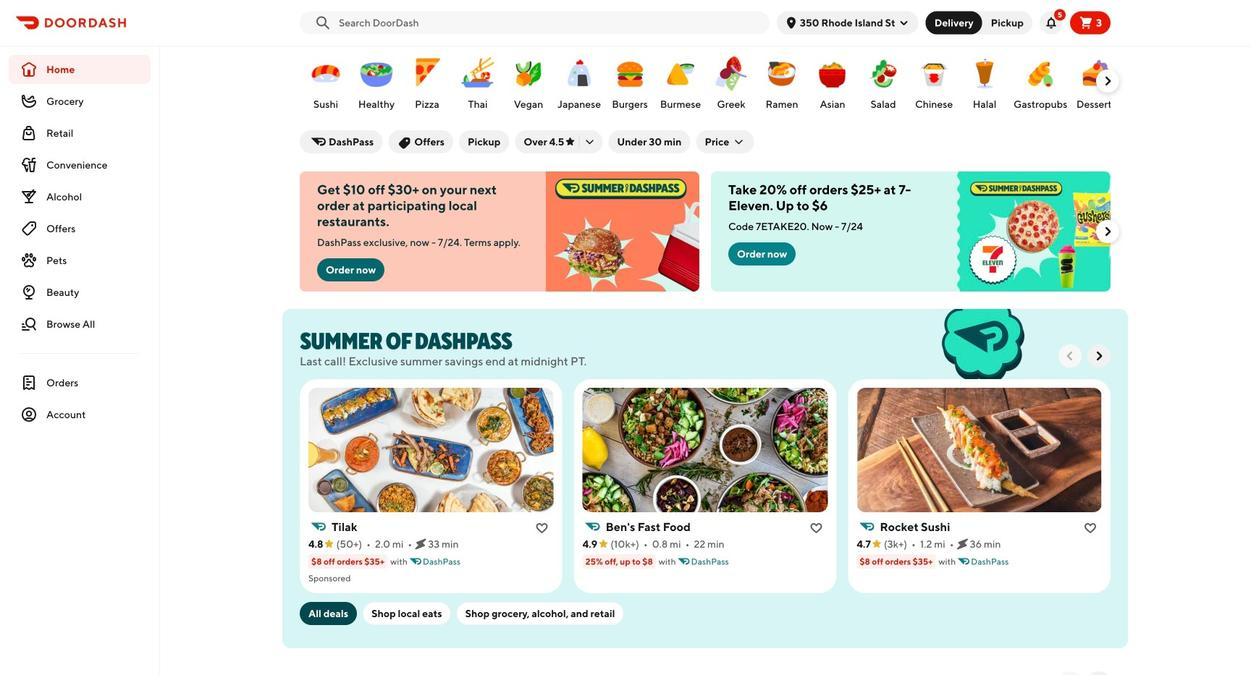 Task type: vqa. For each thing, say whether or not it's contained in the screenshot.
1
no



Task type: locate. For each thing, give the bounding box(es) containing it.
click to add this store to your saved list image
[[811, 523, 822, 535], [1085, 523, 1097, 535]]

None button
[[926, 11, 983, 34], [971, 11, 1033, 34], [926, 11, 983, 34], [971, 11, 1033, 34]]

1 click to add this store to your saved list image from the left
[[811, 523, 822, 535]]

0 horizontal spatial click to add this store to your saved list image
[[811, 523, 822, 535]]

next button of carousel image
[[1101, 74, 1115, 88], [1101, 225, 1115, 239]]

2 next button of carousel image from the top
[[1101, 225, 1115, 239]]

notification bell image
[[1046, 17, 1058, 29]]

1 horizontal spatial click to add this store to your saved list image
[[1085, 523, 1097, 535]]

1 vertical spatial next button of carousel image
[[1101, 225, 1115, 239]]

2 click to add this store to your saved list image from the left
[[1085, 523, 1097, 535]]

next button of carousel image
[[1092, 349, 1107, 364]]

0 vertical spatial next button of carousel image
[[1101, 74, 1115, 88]]



Task type: describe. For each thing, give the bounding box(es) containing it.
Store search: begin typing to search for stores available on DoorDash text field
[[339, 16, 761, 30]]

toggle order method (delivery or pickup) option group
[[926, 11, 1033, 34]]

click to add this store to your saved list image
[[536, 523, 548, 535]]

previous button of carousel image
[[1063, 349, 1078, 364]]

1 next button of carousel image from the top
[[1101, 74, 1115, 88]]



